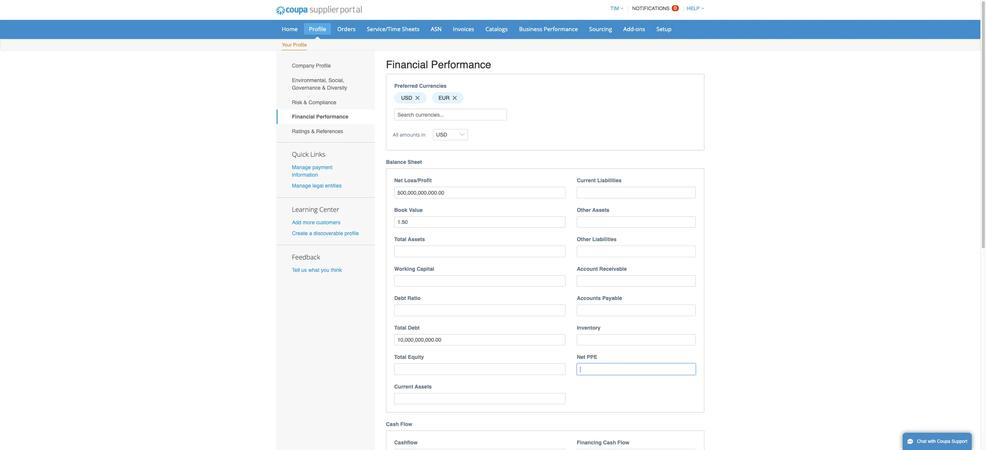 Task type: vqa. For each thing, say whether or not it's contained in the screenshot.
If
no



Task type: locate. For each thing, give the bounding box(es) containing it.
working capital
[[394, 266, 434, 272]]

0 vertical spatial manage
[[292, 164, 311, 170]]

1 vertical spatial manage
[[292, 183, 311, 189]]

0 vertical spatial current
[[577, 178, 596, 184]]

2 horizontal spatial &
[[322, 85, 326, 91]]

performance up currencies
[[431, 59, 491, 71]]

2 horizontal spatial performance
[[544, 25, 578, 33]]

1 vertical spatial flow
[[618, 440, 630, 446]]

eur
[[439, 95, 450, 101]]

Book Value text field
[[394, 217, 566, 228]]

ratings & references
[[292, 128, 343, 134]]

social,
[[329, 77, 344, 83]]

0 vertical spatial other
[[577, 207, 591, 213]]

net for net loss/profit
[[394, 178, 403, 184]]

manage down 'information' at the left of the page
[[292, 183, 311, 189]]

1 horizontal spatial net
[[577, 355, 586, 361]]

1 vertical spatial &
[[304, 99, 307, 105]]

1 vertical spatial profile
[[293, 42, 307, 48]]

1 vertical spatial financial performance
[[292, 114, 348, 120]]

0 vertical spatial liabilities
[[598, 178, 622, 184]]

debt ratio
[[394, 296, 421, 302]]

sourcing link
[[585, 23, 617, 35]]

flow up cashflow at the bottom of page
[[401, 422, 412, 428]]

total down debt ratio
[[394, 325, 407, 331]]

asn
[[431, 25, 442, 33]]

Total Debt text field
[[394, 335, 566, 346]]

0 vertical spatial financial performance
[[386, 59, 491, 71]]

total left equity
[[394, 355, 407, 361]]

home
[[282, 25, 298, 33]]

0 vertical spatial assets
[[592, 207, 610, 213]]

create
[[292, 231, 308, 237]]

total assets
[[394, 237, 425, 243]]

1 vertical spatial current
[[394, 384, 413, 390]]

equity
[[408, 355, 424, 361]]

financial performance down compliance
[[292, 114, 348, 120]]

1 vertical spatial net
[[577, 355, 586, 361]]

1 other from the top
[[577, 207, 591, 213]]

Other Liabilities text field
[[577, 246, 696, 258]]

Net Loss/Profit text field
[[394, 187, 566, 199]]

usd option
[[394, 92, 427, 104]]

manage up 'information' at the left of the page
[[292, 164, 311, 170]]

& inside environmental, social, governance & diversity
[[322, 85, 326, 91]]

performance right business
[[544, 25, 578, 33]]

1 horizontal spatial current
[[577, 178, 596, 184]]

other assets
[[577, 207, 610, 213]]

0 horizontal spatial &
[[304, 99, 307, 105]]

total debt
[[394, 325, 420, 331]]

navigation
[[607, 1, 705, 16]]

cash flow
[[386, 422, 412, 428]]

1 vertical spatial performance
[[431, 59, 491, 71]]

value
[[409, 207, 423, 213]]

2 vertical spatial assets
[[415, 384, 432, 390]]

current down 'total equity'
[[394, 384, 413, 390]]

amounts
[[400, 131, 420, 138]]

performance for 'business performance' link
[[544, 25, 578, 33]]

financial performance link
[[276, 110, 375, 124]]

manage for manage legal entities
[[292, 183, 311, 189]]

manage for manage payment information
[[292, 164, 311, 170]]

1 horizontal spatial financial
[[386, 59, 428, 71]]

current liabilities
[[577, 178, 622, 184]]

debt left ratio
[[394, 296, 406, 302]]

2 manage from the top
[[292, 183, 311, 189]]

coupa supplier portal image
[[271, 1, 367, 20]]

cash right "financing" at the bottom
[[603, 440, 616, 446]]

liabilities
[[598, 178, 622, 184], [593, 237, 617, 243]]

tell
[[292, 268, 300, 274]]

total
[[394, 237, 407, 243], [394, 325, 407, 331], [394, 355, 407, 361]]

assets for other assets
[[592, 207, 610, 213]]

financial up ratings
[[292, 114, 315, 120]]

liabilities up account receivable
[[593, 237, 617, 243]]

current up other assets
[[577, 178, 596, 184]]

& right risk
[[304, 99, 307, 105]]

selected list box
[[392, 90, 699, 106]]

& right ratings
[[311, 128, 315, 134]]

flow
[[401, 422, 412, 428], [618, 440, 630, 446]]

0 horizontal spatial financial performance
[[292, 114, 348, 120]]

financing cash flow
[[577, 440, 630, 446]]

company profile
[[292, 63, 331, 69]]

assets for current assets
[[415, 384, 432, 390]]

1 vertical spatial other
[[577, 237, 591, 243]]

net
[[394, 178, 403, 184], [577, 355, 586, 361]]

Total Assets text field
[[394, 246, 566, 258]]

0 vertical spatial debt
[[394, 296, 406, 302]]

net left ppe
[[577, 355, 586, 361]]

2 vertical spatial profile
[[316, 63, 331, 69]]

2 other from the top
[[577, 237, 591, 243]]

financial up preferred
[[386, 59, 428, 71]]

payable
[[603, 296, 622, 302]]

flow up financing cash flow text box
[[618, 440, 630, 446]]

0 vertical spatial &
[[322, 85, 326, 91]]

other for other liabilities
[[577, 237, 591, 243]]

manage
[[292, 164, 311, 170], [292, 183, 311, 189]]

Account Receivable text field
[[577, 276, 696, 287]]

ratio
[[408, 296, 421, 302]]

add
[[292, 220, 301, 226]]

all
[[393, 131, 399, 138]]

0 horizontal spatial financial
[[292, 114, 315, 120]]

Total Equity text field
[[394, 364, 566, 376]]

financial
[[386, 59, 428, 71], [292, 114, 315, 120]]

0 vertical spatial performance
[[544, 25, 578, 33]]

0 horizontal spatial net
[[394, 178, 403, 184]]

risk & compliance
[[292, 99, 337, 105]]

&
[[322, 85, 326, 91], [304, 99, 307, 105], [311, 128, 315, 134]]

net down balance
[[394, 178, 403, 184]]

catalogs
[[486, 25, 508, 33]]

1 vertical spatial liabilities
[[593, 237, 617, 243]]

cash up cashflow at the bottom of page
[[386, 422, 399, 428]]

liabilities for current liabilities
[[598, 178, 622, 184]]

notifications 0
[[633, 5, 677, 11]]

1 horizontal spatial flow
[[618, 440, 630, 446]]

total for total equity
[[394, 355, 407, 361]]

discoverable
[[314, 231, 343, 237]]

environmental,
[[292, 77, 327, 83]]

0 vertical spatial flow
[[401, 422, 412, 428]]

governance
[[292, 85, 321, 91]]

profile up environmental, social, governance & diversity 'link'
[[316, 63, 331, 69]]

notifications
[[633, 6, 670, 11]]

current for current assets
[[394, 384, 413, 390]]

0 vertical spatial cash
[[386, 422, 399, 428]]

tell us what you think button
[[292, 267, 342, 274]]

0 horizontal spatial flow
[[401, 422, 412, 428]]

2 vertical spatial total
[[394, 355, 407, 361]]

profile down coupa supplier portal image
[[309, 25, 326, 33]]

1 horizontal spatial &
[[311, 128, 315, 134]]

1 total from the top
[[394, 237, 407, 243]]

1 vertical spatial financial
[[292, 114, 315, 120]]

loss/profit
[[404, 178, 432, 184]]

total down book
[[394, 237, 407, 243]]

& left diversity
[[322, 85, 326, 91]]

0 vertical spatial total
[[394, 237, 407, 243]]

preferred
[[394, 83, 418, 89]]

performance
[[544, 25, 578, 33], [431, 59, 491, 71], [316, 114, 348, 120]]

2 vertical spatial &
[[311, 128, 315, 134]]

business
[[519, 25, 543, 33]]

0 horizontal spatial current
[[394, 384, 413, 390]]

1 vertical spatial total
[[394, 325, 407, 331]]

other up other liabilities
[[577, 207, 591, 213]]

invoices link
[[448, 23, 479, 35]]

0 vertical spatial profile
[[309, 25, 326, 33]]

navigation containing notifications 0
[[607, 1, 705, 16]]

1 horizontal spatial performance
[[431, 59, 491, 71]]

add-ons
[[624, 25, 645, 33]]

other up the account
[[577, 237, 591, 243]]

preferred currencies
[[394, 83, 447, 89]]

center
[[319, 205, 339, 214]]

ppe
[[587, 355, 598, 361]]

help
[[687, 6, 700, 11]]

1 horizontal spatial cash
[[603, 440, 616, 446]]

2 vertical spatial performance
[[316, 114, 348, 120]]

service/time sheets link
[[362, 23, 425, 35]]

total equity
[[394, 355, 424, 361]]

risk
[[292, 99, 302, 105]]

manage inside manage payment information
[[292, 164, 311, 170]]

0 horizontal spatial performance
[[316, 114, 348, 120]]

3 total from the top
[[394, 355, 407, 361]]

assets down equity
[[415, 384, 432, 390]]

liabilities up current liabilities text box
[[598, 178, 622, 184]]

profile right your
[[293, 42, 307, 48]]

2 total from the top
[[394, 325, 407, 331]]

setup
[[657, 25, 672, 33]]

1 manage from the top
[[292, 164, 311, 170]]

financial performance up currencies
[[386, 59, 491, 71]]

information
[[292, 172, 318, 178]]

Accounts Payable text field
[[577, 305, 696, 317]]

chat
[[917, 440, 927, 445]]

1 horizontal spatial debt
[[408, 325, 420, 331]]

setup link
[[652, 23, 677, 35]]

1 vertical spatial assets
[[408, 237, 425, 243]]

Cashflow text field
[[394, 450, 566, 451]]

accounts payable
[[577, 296, 622, 302]]

debt
[[394, 296, 406, 302], [408, 325, 420, 331]]

performance up references
[[316, 114, 348, 120]]

ratings & references link
[[276, 124, 375, 139]]

0 horizontal spatial debt
[[394, 296, 406, 302]]

Inventory text field
[[577, 335, 696, 346]]

learning
[[292, 205, 318, 214]]

Financing Cash Flow text field
[[577, 450, 696, 451]]

debt down ratio
[[408, 325, 420, 331]]

assets for total assets
[[408, 237, 425, 243]]

assets down value
[[408, 237, 425, 243]]

what
[[308, 268, 320, 274]]

assets down 'current liabilities'
[[592, 207, 610, 213]]

0 vertical spatial net
[[394, 178, 403, 184]]

orders
[[337, 25, 356, 33]]

orders link
[[333, 23, 361, 35]]



Task type: describe. For each thing, give the bounding box(es) containing it.
tim
[[611, 6, 619, 11]]

net for net ppe
[[577, 355, 586, 361]]

book value
[[394, 207, 423, 213]]

tell us what you think
[[292, 268, 342, 274]]

with
[[928, 440, 936, 445]]

chat with coupa support
[[917, 440, 968, 445]]

liabilities for other liabilities
[[593, 237, 617, 243]]

ons
[[636, 25, 645, 33]]

profile for company profile
[[316, 63, 331, 69]]

add-ons link
[[619, 23, 650, 35]]

Debt Ratio text field
[[394, 305, 566, 317]]

net loss/profit
[[394, 178, 432, 184]]

eur option
[[432, 92, 464, 104]]

catalogs link
[[481, 23, 513, 35]]

customers
[[316, 220, 341, 226]]

references
[[316, 128, 343, 134]]

currencies
[[419, 83, 447, 89]]

net ppe
[[577, 355, 598, 361]]

create a discoverable profile
[[292, 231, 359, 237]]

Current Assets text field
[[394, 394, 566, 405]]

links
[[310, 150, 325, 159]]

compliance
[[309, 99, 337, 105]]

service/time sheets
[[367, 25, 420, 33]]

environmental, social, governance & diversity
[[292, 77, 347, 91]]

profile for your profile
[[293, 42, 307, 48]]

financial inside financial performance link
[[292, 114, 315, 120]]

Working Capital text field
[[394, 276, 566, 287]]

usd
[[401, 95, 412, 101]]

quick links
[[292, 150, 325, 159]]

in
[[421, 131, 426, 138]]

0 vertical spatial financial
[[386, 59, 428, 71]]

environmental, social, governance & diversity link
[[276, 73, 375, 95]]

us
[[301, 268, 307, 274]]

financing
[[577, 440, 602, 446]]

cashflow
[[394, 440, 418, 446]]

ratings
[[292, 128, 310, 134]]

a
[[309, 231, 312, 237]]

chat with coupa support button
[[903, 434, 972, 451]]

Other Assets text field
[[577, 217, 696, 228]]

capital
[[417, 266, 434, 272]]

manage payment information
[[292, 164, 333, 178]]

all amounts in
[[393, 131, 426, 138]]

your profile
[[282, 42, 307, 48]]

account
[[577, 266, 598, 272]]

profile
[[345, 231, 359, 237]]

balance sheet
[[386, 159, 422, 165]]

other for other assets
[[577, 207, 591, 213]]

feedback
[[292, 253, 320, 262]]

your profile link
[[282, 41, 307, 50]]

coupa
[[938, 440, 951, 445]]

other liabilities
[[577, 237, 617, 243]]

profile link
[[304, 23, 331, 35]]

company
[[292, 63, 315, 69]]

business performance
[[519, 25, 578, 33]]

accounts
[[577, 296, 601, 302]]

create a discoverable profile link
[[292, 231, 359, 237]]

receivable
[[600, 266, 627, 272]]

performance for financial performance link
[[316, 114, 348, 120]]

company profile link
[[276, 59, 375, 73]]

manage legal entities link
[[292, 183, 342, 189]]

& for references
[[311, 128, 315, 134]]

manage legal entities
[[292, 183, 342, 189]]

sheet
[[408, 159, 422, 165]]

Search currencies... field
[[394, 109, 507, 121]]

legal
[[313, 183, 324, 189]]

payment
[[313, 164, 333, 170]]

1 vertical spatial debt
[[408, 325, 420, 331]]

home link
[[277, 23, 303, 35]]

add more customers link
[[292, 220, 341, 226]]

total for total assets
[[394, 237, 407, 243]]

sourcing
[[589, 25, 612, 33]]

tim link
[[607, 6, 624, 11]]

asn link
[[426, 23, 447, 35]]

you
[[321, 268, 330, 274]]

current for current liabilities
[[577, 178, 596, 184]]

total for total debt
[[394, 325, 407, 331]]

support
[[952, 440, 968, 445]]

Current Liabilities text field
[[577, 187, 696, 199]]

quick
[[292, 150, 309, 159]]

1 vertical spatial cash
[[603, 440, 616, 446]]

more
[[303, 220, 315, 226]]

learning center
[[292, 205, 339, 214]]

manage payment information link
[[292, 164, 333, 178]]

account receivable
[[577, 266, 627, 272]]

Net PPE text field
[[577, 364, 696, 376]]

business performance link
[[514, 23, 583, 35]]

book
[[394, 207, 408, 213]]

help link
[[684, 6, 705, 11]]

& for compliance
[[304, 99, 307, 105]]

your
[[282, 42, 292, 48]]

0
[[674, 5, 677, 11]]

1 horizontal spatial financial performance
[[386, 59, 491, 71]]

service/time
[[367, 25, 401, 33]]

add-
[[624, 25, 636, 33]]

0 horizontal spatial cash
[[386, 422, 399, 428]]

inventory
[[577, 325, 601, 331]]



